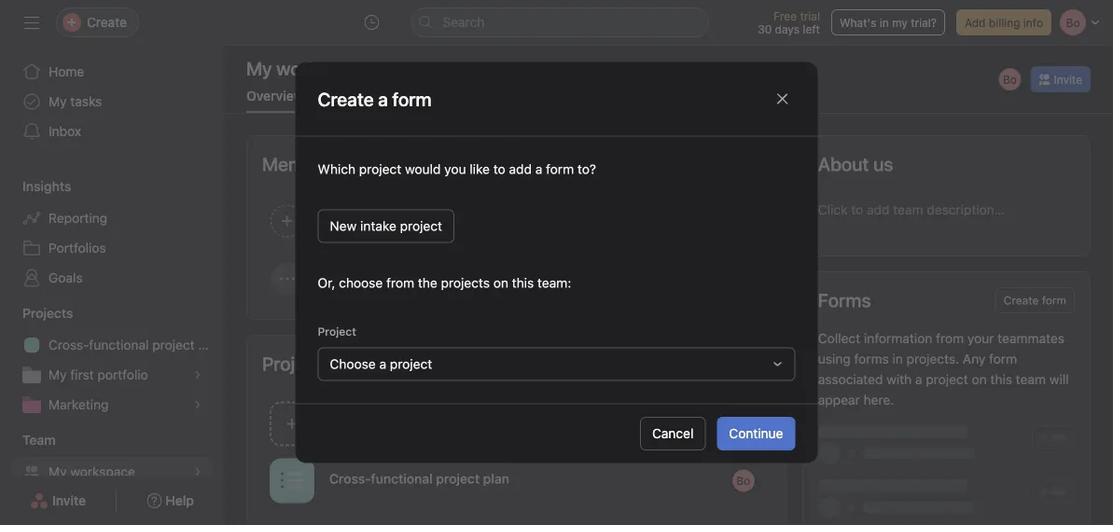 Task type: describe. For each thing, give the bounding box(es) containing it.
would
[[405, 162, 441, 177]]

portfolios link
[[11, 233, 213, 263]]

this inside the create a form dialog
[[512, 275, 534, 291]]

my
[[893, 16, 908, 29]]

list image
[[281, 470, 303, 492]]

forms
[[855, 351, 889, 367]]

add
[[965, 16, 986, 29]]

what's in my trial?
[[840, 16, 937, 29]]

first
[[70, 367, 94, 383]]

goals
[[49, 270, 83, 286]]

projects.
[[907, 351, 960, 367]]

calendar
[[411, 88, 467, 104]]

project inside 'element'
[[152, 337, 195, 353]]

what's
[[840, 16, 877, 29]]

continue
[[729, 426, 784, 442]]

a inside collect information from your teammates using forms in projects. any form associated with a project on this team will appear here.
[[916, 372, 923, 387]]

1 vertical spatial plan
[[483, 471, 510, 487]]

days
[[775, 22, 800, 35]]

to
[[494, 162, 506, 177]]

trial?
[[911, 16, 937, 29]]

team
[[22, 433, 56, 448]]

my for my tasks
[[49, 94, 67, 109]]

about us
[[819, 153, 894, 175]]

1 vertical spatial projects
[[262, 353, 331, 375]]

overview button
[[246, 88, 304, 113]]

cross-functional project plan link
[[11, 330, 224, 360]]

continue button
[[717, 417, 796, 451]]

a inside dropdown button
[[380, 357, 387, 372]]

insights button
[[0, 177, 71, 196]]

overview
[[246, 88, 304, 104]]

projects element
[[0, 297, 224, 424]]

hide sidebar image
[[24, 15, 39, 30]]

which
[[318, 162, 356, 177]]

create for create a form
[[318, 88, 374, 110]]

calendar button
[[411, 88, 467, 113]]

plan inside projects 'element'
[[198, 337, 224, 353]]

on inside collect information from your teammates using forms in projects. any form associated with a project on this team will appear here.
[[972, 372, 987, 387]]

portfolio
[[97, 367, 148, 383]]

add billing info button
[[957, 9, 1052, 35]]

marketing link
[[11, 390, 213, 420]]

project inside button
[[400, 218, 443, 234]]

cancel button
[[640, 417, 706, 451]]

create form
[[1004, 294, 1067, 307]]

which project would you like to add a form to?
[[318, 162, 597, 177]]

messages button
[[327, 88, 389, 113]]

search list box
[[411, 7, 710, 37]]

form inside dialog
[[546, 162, 574, 177]]

add
[[509, 162, 532, 177]]

collect
[[819, 331, 861, 346]]

like
[[470, 162, 490, 177]]

my first portfolio
[[49, 367, 148, 383]]

inbox link
[[11, 117, 213, 147]]

free
[[774, 9, 797, 22]]

on inside the create a form dialog
[[494, 275, 509, 291]]

marketing
[[49, 397, 109, 413]]

0 horizontal spatial bo
[[737, 475, 751, 488]]

info
[[1024, 16, 1044, 29]]

add to starred image
[[377, 61, 392, 76]]

from for choose
[[387, 275, 415, 291]]

cross- inside projects 'element'
[[49, 337, 89, 353]]

from for information
[[936, 331, 965, 346]]

team:
[[538, 275, 572, 291]]

messages
[[327, 88, 389, 104]]

1 vertical spatial cross-
[[330, 471, 371, 487]]

you
[[445, 162, 466, 177]]

create a form dialog
[[295, 62, 818, 464]]

what's in my trial? button
[[832, 9, 946, 35]]

project
[[318, 325, 356, 338]]

reporting link
[[11, 204, 213, 233]]

this inside collect information from your teammates using forms in projects. any form associated with a project on this team will appear here.
[[991, 372, 1013, 387]]

goals link
[[11, 263, 213, 293]]

new
[[330, 218, 357, 234]]

team
[[1016, 372, 1047, 387]]

my tasks
[[49, 94, 102, 109]]

inbox
[[49, 124, 81, 139]]

cancel
[[653, 426, 694, 442]]

a form
[[378, 88, 432, 110]]

with
[[887, 372, 912, 387]]

1 vertical spatial cross-functional project plan
[[330, 471, 510, 487]]

your
[[968, 331, 995, 346]]

here.
[[864, 393, 895, 408]]

my workspace link
[[11, 457, 213, 487]]

global element
[[0, 46, 224, 158]]

search button
[[411, 7, 710, 37]]



Task type: vqa. For each thing, say whether or not it's contained in the screenshot.
the bottommost Schedule
no



Task type: locate. For each thing, give the bounding box(es) containing it.
cross-
[[49, 337, 89, 353], [330, 471, 371, 487]]

2 horizontal spatial form
[[1043, 294, 1067, 307]]

1 horizontal spatial cross-functional project plan
[[330, 471, 510, 487]]

invite
[[1054, 73, 1083, 86], [52, 493, 86, 509]]

billing
[[989, 16, 1021, 29]]

2 vertical spatial my
[[49, 464, 67, 480]]

a right choose
[[380, 357, 387, 372]]

in inside collect information from your teammates using forms in projects. any form associated with a project on this team will appear here.
[[893, 351, 904, 367]]

choose a project button
[[318, 348, 796, 381]]

1 horizontal spatial invite button
[[1031, 66, 1091, 92]]

form left to?
[[546, 162, 574, 177]]

projects
[[441, 275, 490, 291]]

0 vertical spatial invite
[[1054, 73, 1083, 86]]

plan
[[198, 337, 224, 353], [483, 471, 510, 487]]

projects button
[[0, 304, 73, 323]]

create a form
[[318, 88, 432, 110]]

0 horizontal spatial create
[[318, 88, 374, 110]]

1 horizontal spatial this
[[991, 372, 1013, 387]]

will
[[1050, 372, 1070, 387]]

0 horizontal spatial in
[[880, 16, 890, 29]]

bo down the billing
[[1004, 73, 1018, 86]]

create
[[318, 88, 374, 110], [1004, 294, 1039, 307]]

form inside button
[[1043, 294, 1067, 307]]

my tasks link
[[11, 87, 213, 117]]

my inside global element
[[49, 94, 67, 109]]

from inside the create a form dialog
[[387, 275, 415, 291]]

0 vertical spatial from
[[387, 275, 415, 291]]

this left team
[[991, 372, 1013, 387]]

on
[[494, 275, 509, 291], [972, 372, 987, 387]]

new intake project
[[330, 218, 443, 234]]

1 my from the top
[[49, 94, 67, 109]]

create for create form
[[1004, 294, 1039, 307]]

0 horizontal spatial a
[[380, 357, 387, 372]]

1 horizontal spatial in
[[893, 351, 904, 367]]

this left "team:"
[[512, 275, 534, 291]]

1 vertical spatial invite
[[52, 493, 86, 509]]

0 vertical spatial in
[[880, 16, 890, 29]]

1 horizontal spatial cross-
[[330, 471, 371, 487]]

0 vertical spatial plan
[[198, 337, 224, 353]]

home link
[[11, 57, 213, 87]]

portfolios
[[49, 240, 106, 256]]

0 vertical spatial functional
[[89, 337, 149, 353]]

cross- up first
[[49, 337, 89, 353]]

my for my workspace
[[49, 464, 67, 480]]

1 vertical spatial functional
[[371, 471, 433, 487]]

0 vertical spatial on
[[494, 275, 509, 291]]

create inside dialog
[[318, 88, 374, 110]]

form
[[546, 162, 574, 177], [1043, 294, 1067, 307], [990, 351, 1018, 367]]

0 vertical spatial bo
[[1004, 73, 1018, 86]]

invite button down info
[[1031, 66, 1091, 92]]

insights element
[[0, 170, 224, 297]]

1 horizontal spatial functional
[[371, 471, 433, 487]]

my inside teams element
[[49, 464, 67, 480]]

0 vertical spatial form
[[546, 162, 574, 177]]

a
[[536, 162, 543, 177], [380, 357, 387, 372], [916, 372, 923, 387]]

functional
[[89, 337, 149, 353], [371, 471, 433, 487]]

1 horizontal spatial projects
[[262, 353, 331, 375]]

create form button
[[996, 288, 1075, 314]]

create down my workspace
[[318, 88, 374, 110]]

in left my
[[880, 16, 890, 29]]

information
[[864, 331, 933, 346]]

members (1)
[[262, 153, 368, 175]]

0 vertical spatial invite button
[[1031, 66, 1091, 92]]

0 horizontal spatial invite
[[52, 493, 86, 509]]

bo down continue button
[[737, 475, 751, 488]]

0 horizontal spatial from
[[387, 275, 415, 291]]

1 horizontal spatial form
[[990, 351, 1018, 367]]

2 my from the top
[[49, 367, 67, 383]]

choose
[[339, 275, 383, 291]]

home
[[49, 64, 84, 79]]

my down team
[[49, 464, 67, 480]]

team button
[[0, 431, 56, 450]]

projects down the project
[[262, 353, 331, 375]]

1 horizontal spatial plan
[[483, 471, 510, 487]]

choose
[[330, 357, 376, 372]]

or, choose from the projects on this team:
[[318, 275, 572, 291]]

1 vertical spatial my
[[49, 367, 67, 383]]

0 vertical spatial my
[[49, 94, 67, 109]]

1 vertical spatial from
[[936, 331, 965, 346]]

my for my first portfolio
[[49, 367, 67, 383]]

search
[[443, 14, 485, 30]]

to?
[[578, 162, 597, 177]]

1 vertical spatial create
[[1004, 294, 1039, 307]]

insights
[[22, 179, 71, 194]]

0 horizontal spatial invite button
[[18, 485, 98, 518]]

cross-functional project plan inside cross-functional project plan link
[[49, 337, 224, 353]]

left
[[803, 22, 821, 35]]

project
[[359, 162, 402, 177], [400, 218, 443, 234], [152, 337, 195, 353], [390, 357, 433, 372], [926, 372, 969, 387], [436, 471, 480, 487]]

0 horizontal spatial on
[[494, 275, 509, 291]]

0 horizontal spatial cross-functional project plan
[[49, 337, 224, 353]]

1 vertical spatial this
[[991, 372, 1013, 387]]

1 vertical spatial in
[[893, 351, 904, 367]]

choose a project
[[330, 357, 433, 372]]

my workspace
[[49, 464, 135, 480]]

cross-functional project plan
[[49, 337, 224, 353], [330, 471, 510, 487]]

1 horizontal spatial on
[[972, 372, 987, 387]]

reporting
[[49, 211, 107, 226]]

2 vertical spatial form
[[990, 351, 1018, 367]]

1 horizontal spatial bo
[[1004, 73, 1018, 86]]

from up "projects."
[[936, 331, 965, 346]]

tasks
[[70, 94, 102, 109]]

in down information
[[893, 351, 904, 367]]

any
[[963, 351, 986, 367]]

0 horizontal spatial form
[[546, 162, 574, 177]]

projects down the "goals"
[[22, 306, 73, 321]]

cross- right list icon
[[330, 471, 371, 487]]

1 horizontal spatial a
[[536, 162, 543, 177]]

teammates
[[998, 331, 1065, 346]]

1 horizontal spatial from
[[936, 331, 965, 346]]

0 vertical spatial this
[[512, 275, 534, 291]]

1 vertical spatial on
[[972, 372, 987, 387]]

my
[[49, 94, 67, 109], [49, 367, 67, 383], [49, 464, 67, 480]]

0 vertical spatial cross-functional project plan
[[49, 337, 224, 353]]

project inside dropdown button
[[390, 357, 433, 372]]

workspace
[[70, 464, 135, 480]]

a right with
[[916, 372, 923, 387]]

project inside collect information from your teammates using forms in projects. any form associated with a project on this team will appear here.
[[926, 372, 969, 387]]

1 horizontal spatial create
[[1004, 294, 1039, 307]]

1 vertical spatial bo
[[737, 475, 751, 488]]

a right add
[[536, 162, 543, 177]]

functional inside projects 'element'
[[89, 337, 149, 353]]

form up teammates at right bottom
[[1043, 294, 1067, 307]]

or,
[[318, 275, 336, 291]]

in inside 'button'
[[880, 16, 890, 29]]

add billing info
[[965, 16, 1044, 29]]

from
[[387, 275, 415, 291], [936, 331, 965, 346]]

2 horizontal spatial a
[[916, 372, 923, 387]]

associated
[[819, 372, 884, 387]]

1 vertical spatial invite button
[[18, 485, 98, 518]]

invite button
[[1031, 66, 1091, 92], [18, 485, 98, 518]]

appear
[[819, 393, 861, 408]]

projects
[[22, 306, 73, 321], [262, 353, 331, 375]]

my workspace
[[246, 57, 368, 79]]

30
[[758, 22, 772, 35]]

the
[[418, 275, 438, 291]]

trial
[[800, 9, 821, 22]]

0 horizontal spatial plan
[[198, 337, 224, 353]]

on down any
[[972, 372, 987, 387]]

0 vertical spatial create
[[318, 88, 374, 110]]

0 horizontal spatial cross-
[[49, 337, 89, 353]]

1 vertical spatial form
[[1043, 294, 1067, 307]]

from left the the
[[387, 275, 415, 291]]

close this dialog image
[[775, 92, 790, 106]]

my inside projects 'element'
[[49, 367, 67, 383]]

using
[[819, 351, 851, 367]]

0 horizontal spatial projects
[[22, 306, 73, 321]]

teams element
[[0, 424, 224, 491]]

0 horizontal spatial functional
[[89, 337, 149, 353]]

0 horizontal spatial this
[[512, 275, 534, 291]]

my left tasks
[[49, 94, 67, 109]]

intake
[[360, 218, 397, 234]]

projects inside projects 'dropdown button'
[[22, 306, 73, 321]]

form inside collect information from your teammates using forms in projects. any form associated with a project on this team will appear here.
[[990, 351, 1018, 367]]

form right any
[[990, 351, 1018, 367]]

on right projects
[[494, 275, 509, 291]]

1 horizontal spatial invite
[[1054, 73, 1083, 86]]

free trial 30 days left
[[758, 9, 821, 35]]

create up teammates at right bottom
[[1004, 294, 1039, 307]]

3 my from the top
[[49, 464, 67, 480]]

collect information from your teammates using forms in projects. any form associated with a project on this team will appear here.
[[819, 331, 1070, 408]]

create inside create form button
[[1004, 294, 1039, 307]]

invite button down my workspace
[[18, 485, 98, 518]]

0 vertical spatial cross-
[[49, 337, 89, 353]]

from inside collect information from your teammates using forms in projects. any form associated with a project on this team will appear here.
[[936, 331, 965, 346]]

new intake project button
[[318, 210, 455, 243]]

my left first
[[49, 367, 67, 383]]

forms
[[819, 289, 871, 311]]

my first portfolio link
[[11, 360, 213, 390]]

0 vertical spatial projects
[[22, 306, 73, 321]]



